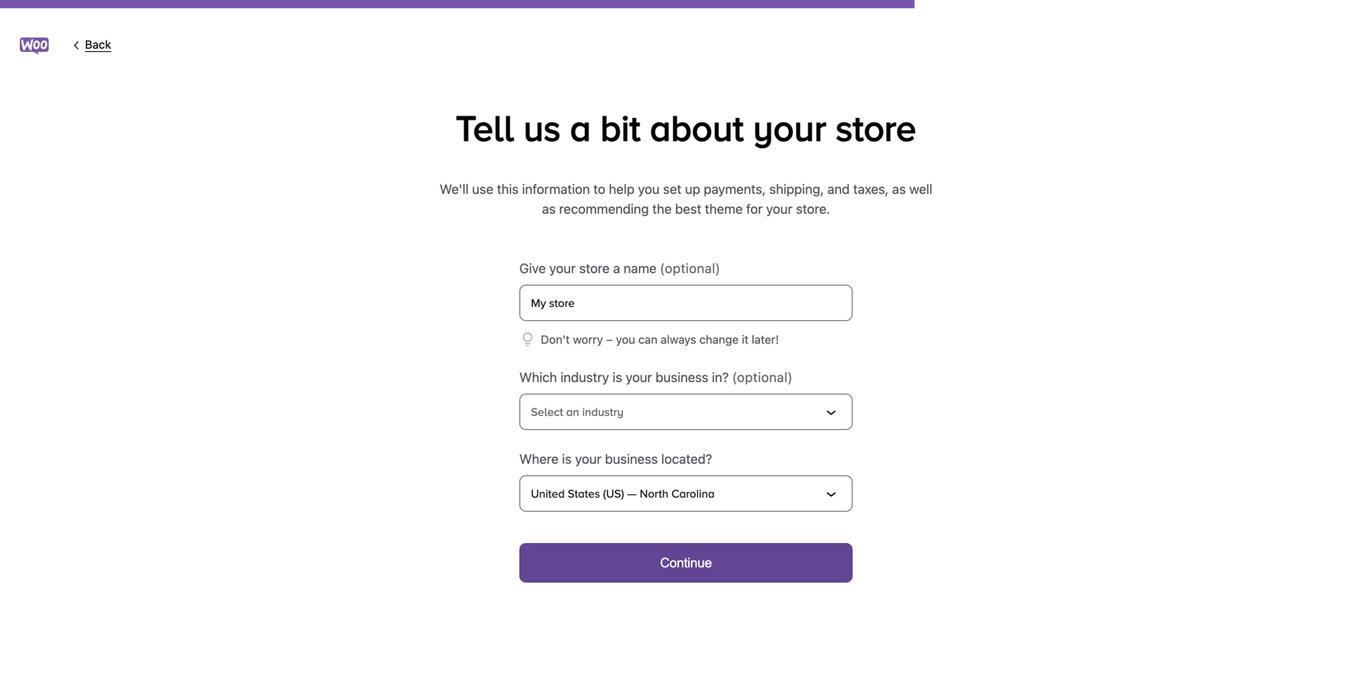 Task type: locate. For each thing, give the bounding box(es) containing it.
(
[[660, 260, 665, 276], [732, 369, 737, 385]]

in?
[[712, 369, 729, 385]]

is right where
[[562, 451, 572, 467]]

a
[[570, 107, 591, 148], [613, 260, 620, 276]]

0 horizontal spatial you
[[616, 332, 635, 346]]

industry right an
[[583, 405, 624, 419]]

store up 'taxes,'
[[836, 107, 917, 148]]

taxes,
[[854, 181, 889, 197]]

you inside we'll use this information to help you set up payments, shipping, and taxes, as well as recommending the best theme for your store.
[[638, 181, 660, 197]]

) right in?
[[788, 369, 793, 385]]

select
[[531, 405, 563, 419]]

your
[[753, 107, 827, 148], [767, 201, 793, 217], [550, 260, 576, 276], [626, 369, 652, 385], [575, 451, 602, 467]]

) up ex. my awesome store text box
[[716, 260, 721, 276]]

Ex. My awesome store text field
[[520, 285, 853, 321]]

you
[[638, 181, 660, 197], [616, 332, 635, 346]]

( right in?
[[732, 369, 737, 385]]

Select an industry search field
[[531, 404, 822, 420]]

continue
[[661, 555, 712, 570]]

1 vertical spatial optional
[[737, 369, 788, 385]]

industry
[[561, 369, 609, 385], [583, 405, 624, 419]]

0 vertical spatial store
[[836, 107, 917, 148]]

a left name
[[613, 260, 620, 276]]

1 vertical spatial store
[[579, 260, 610, 276]]

1 vertical spatial is
[[562, 451, 572, 467]]

0 horizontal spatial as
[[542, 201, 556, 217]]

0 vertical spatial industry
[[561, 369, 609, 385]]

1 horizontal spatial store
[[836, 107, 917, 148]]

business
[[656, 369, 709, 385], [605, 451, 658, 467]]

help
[[609, 181, 635, 197]]

don't
[[541, 332, 570, 346]]

1 horizontal spatial )
[[788, 369, 793, 385]]

store left name
[[579, 260, 610, 276]]

optional
[[665, 260, 716, 276], [737, 369, 788, 385]]

is
[[613, 369, 623, 385], [562, 451, 572, 467]]

)
[[716, 260, 721, 276], [788, 369, 793, 385]]

1 vertical spatial )
[[788, 369, 793, 385]]

0 vertical spatial (
[[660, 260, 665, 276]]

well
[[910, 181, 933, 197]]

0 horizontal spatial store
[[579, 260, 610, 276]]

business up select an industry search field
[[656, 369, 709, 385]]

your inside we'll use this information to help you set up payments, shipping, and taxes, as well as recommending the best theme for your store.
[[767, 201, 793, 217]]

your right for
[[767, 201, 793, 217]]

as
[[893, 181, 906, 197], [542, 201, 556, 217]]

0 horizontal spatial is
[[562, 451, 572, 467]]

optional up ex. my awesome store text box
[[665, 260, 716, 276]]

0 vertical spatial )
[[716, 260, 721, 276]]

tell us a bit about your store
[[456, 107, 917, 148]]

continue button
[[520, 543, 853, 583]]

you right –
[[616, 332, 635, 346]]

bit
[[601, 107, 641, 148]]

optional down later!
[[737, 369, 788, 385]]

about
[[650, 107, 744, 148]]

is down –
[[613, 369, 623, 385]]

0 vertical spatial a
[[570, 107, 591, 148]]

select an industry
[[531, 405, 624, 419]]

payments,
[[704, 181, 766, 197]]

1 vertical spatial a
[[613, 260, 620, 276]]

0 horizontal spatial optional
[[665, 260, 716, 276]]

as down information
[[542, 201, 556, 217]]

( right name
[[660, 260, 665, 276]]

1 horizontal spatial as
[[893, 181, 906, 197]]

0 vertical spatial you
[[638, 181, 660, 197]]

Select country/region search field
[[531, 485, 822, 502]]

business left 'located?'
[[605, 451, 658, 467]]

a right "us"
[[570, 107, 591, 148]]

1 vertical spatial industry
[[583, 405, 624, 419]]

1 horizontal spatial is
[[613, 369, 623, 385]]

don't worry – you can always change it later!
[[541, 332, 779, 346]]

industry up select an industry
[[561, 369, 609, 385]]

1 horizontal spatial you
[[638, 181, 660, 197]]

1 vertical spatial as
[[542, 201, 556, 217]]

–
[[606, 332, 613, 346]]

you left set
[[638, 181, 660, 197]]

as left well at right top
[[893, 181, 906, 197]]

to
[[594, 181, 606, 197]]

1 vertical spatial (
[[732, 369, 737, 385]]

1 horizontal spatial a
[[613, 260, 620, 276]]

store
[[836, 107, 917, 148], [579, 260, 610, 276]]

change
[[700, 332, 739, 346]]

the
[[653, 201, 672, 217]]

later!
[[752, 332, 779, 346]]



Task type: describe. For each thing, give the bounding box(es) containing it.
shipping,
[[770, 181, 824, 197]]

always
[[661, 332, 697, 346]]

where
[[520, 451, 559, 467]]

1 horizontal spatial optional
[[737, 369, 788, 385]]

your right give
[[550, 260, 576, 276]]

give
[[520, 260, 546, 276]]

and
[[828, 181, 850, 197]]

your down can
[[626, 369, 652, 385]]

1 horizontal spatial (
[[732, 369, 737, 385]]

0 horizontal spatial a
[[570, 107, 591, 148]]

0 vertical spatial business
[[656, 369, 709, 385]]

which industry is your business in? ( optional )
[[520, 369, 793, 385]]

best
[[675, 201, 702, 217]]

your down select an industry
[[575, 451, 602, 467]]

this
[[497, 181, 519, 197]]

0 vertical spatial is
[[613, 369, 623, 385]]

store.
[[796, 201, 831, 217]]

0 horizontal spatial (
[[660, 260, 665, 276]]

name
[[624, 260, 657, 276]]

we'll use this information to help you set up payments, shipping, and taxes, as well as recommending the best theme for your store.
[[440, 181, 933, 217]]

1 vertical spatial business
[[605, 451, 658, 467]]

your up the shipping,
[[753, 107, 827, 148]]

an
[[566, 405, 580, 419]]

give your store a name ( optional )
[[520, 260, 721, 276]]

tell
[[456, 107, 514, 148]]

back link
[[69, 37, 151, 54]]

recommending
[[559, 201, 649, 217]]

worry
[[573, 332, 603, 346]]

it
[[742, 332, 749, 346]]

back
[[85, 38, 111, 51]]

use
[[472, 181, 494, 197]]

where is your business located?
[[520, 451, 712, 467]]

up
[[685, 181, 701, 197]]

us
[[524, 107, 561, 148]]

0 horizontal spatial )
[[716, 260, 721, 276]]

information
[[522, 181, 590, 197]]

we'll
[[440, 181, 469, 197]]

0 vertical spatial optional
[[665, 260, 716, 276]]

set
[[663, 181, 682, 197]]

1 vertical spatial you
[[616, 332, 635, 346]]

which
[[520, 369, 557, 385]]

0 vertical spatial as
[[893, 181, 906, 197]]

located?
[[662, 451, 712, 467]]

theme
[[705, 201, 743, 217]]

for
[[747, 201, 763, 217]]

can
[[639, 332, 658, 346]]



Task type: vqa. For each thing, say whether or not it's contained in the screenshot.
from
no



